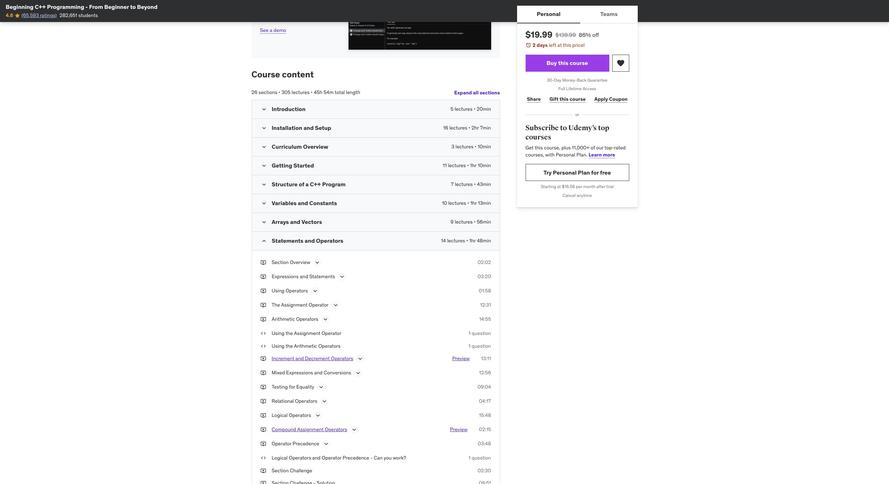Task type: locate. For each thing, give the bounding box(es) containing it.
5 xsmall image from the top
[[260, 398, 266, 405]]

preview for 02:15
[[450, 427, 468, 433]]

this right gift
[[560, 96, 569, 102]]

increment and decrement operators
[[272, 355, 353, 362]]

1 question
[[469, 330, 491, 337], [469, 343, 491, 349], [469, 455, 491, 461]]

2 vertical spatial using
[[272, 343, 285, 349]]

• left 20min
[[474, 106, 476, 112]]

at inside 'starting at $16.58 per month after trial cancel anytime'
[[557, 184, 561, 189]]

0 horizontal spatial a
[[270, 27, 273, 33]]

0 horizontal spatial statements
[[272, 237, 304, 244]]

for
[[592, 169, 599, 176], [289, 384, 295, 390]]

show lecture description image
[[314, 259, 321, 266], [312, 288, 319, 295], [357, 355, 364, 363], [355, 370, 362, 377], [323, 441, 330, 448]]

arrays
[[272, 218, 289, 225]]

2 vertical spatial 1hr
[[470, 238, 476, 244]]

with
[[546, 152, 555, 158]]

at
[[558, 42, 562, 48], [557, 184, 561, 189]]

see a demo link
[[260, 21, 286, 34]]

0 vertical spatial of
[[591, 145, 595, 151]]

• left 43min
[[474, 181, 476, 187]]

preview for 13:11
[[452, 355, 470, 362]]

getting started
[[272, 162, 314, 169]]

and down using the arithmetic operators
[[296, 355, 304, 362]]

programming
[[47, 3, 84, 10]]

1 vertical spatial at
[[557, 184, 561, 189]]

0 vertical spatial -
[[86, 3, 88, 10]]

26 sections • 305 lectures • 45h 54m total length
[[252, 89, 360, 96]]

course for buy this course
[[570, 59, 588, 66]]

increment and decrement operators button
[[272, 355, 353, 364]]

7 lectures • 43min
[[451, 181, 491, 187]]

2 vertical spatial 1 question
[[469, 455, 491, 461]]

3 xsmall image from the top
[[260, 316, 266, 323]]

$16.58
[[562, 184, 575, 189]]

0 vertical spatial small image
[[260, 181, 268, 188]]

• for curriculum overview
[[475, 143, 477, 150]]

xsmall image for section
[[260, 259, 266, 266]]

1 vertical spatial c++
[[310, 181, 321, 188]]

getting
[[272, 162, 292, 169]]

show lecture description image for arithmetic operators
[[322, 316, 329, 323]]

2 vertical spatial question
[[472, 455, 491, 461]]

0 vertical spatial 10min
[[478, 143, 491, 150]]

1 question down 14:55
[[469, 330, 491, 337]]

2 logical from the top
[[272, 455, 288, 461]]

and for decrement
[[296, 355, 304, 362]]

2 xsmall image from the top
[[260, 302, 266, 309]]

course inside button
[[570, 59, 588, 66]]

logical operators
[[272, 412, 311, 419]]

1 vertical spatial statements
[[309, 273, 335, 280]]

1 horizontal spatial a
[[306, 181, 309, 188]]

1 vertical spatial preview
[[450, 427, 468, 433]]

question for using the arithmetic operators
[[472, 343, 491, 349]]

compound
[[272, 427, 296, 433]]

plus
[[562, 145, 571, 151]]

1 vertical spatial 1 question
[[469, 343, 491, 349]]

lectures right 5
[[455, 106, 473, 112]]

personal button
[[517, 6, 581, 23]]

02:02
[[478, 259, 491, 266]]

1 xsmall image from the top
[[260, 259, 266, 266]]

top
[[598, 124, 610, 132]]

xsmall image
[[260, 259, 266, 266], [260, 302, 266, 309], [260, 316, 266, 323], [260, 370, 266, 377], [260, 398, 266, 405], [260, 412, 266, 419], [260, 441, 266, 448], [260, 455, 266, 462], [260, 468, 266, 475], [260, 480, 266, 484]]

0 vertical spatial the
[[286, 330, 293, 337]]

question
[[472, 330, 491, 337], [472, 343, 491, 349], [472, 455, 491, 461]]

compound assignment operators
[[272, 427, 347, 433]]

lectures right 7
[[455, 181, 473, 187]]

operator up using the arithmetic operators
[[322, 330, 342, 337]]

overview up expressions and statements
[[290, 259, 310, 266]]

0 vertical spatial assignment
[[281, 302, 308, 308]]

operators up conversions
[[331, 355, 353, 362]]

lectures for installation and setup
[[450, 125, 468, 131]]

precedence left can
[[343, 455, 369, 461]]

• for statements and operators
[[466, 238, 468, 244]]

wishlist image
[[617, 59, 625, 67]]

rated
[[614, 145, 626, 151]]

personal
[[537, 10, 561, 18], [556, 152, 576, 158], [553, 169, 577, 176]]

expressions and statements
[[272, 273, 335, 280]]

lectures for statements and operators
[[447, 238, 465, 244]]

assignment for compound
[[297, 427, 324, 433]]

• for variables and constants
[[468, 200, 469, 206]]

to left the beyond
[[130, 3, 136, 10]]

0 vertical spatial at
[[558, 42, 562, 48]]

small image
[[260, 181, 268, 188], [260, 219, 268, 226]]

1 section from the top
[[272, 259, 289, 266]]

this inside button
[[558, 59, 569, 66]]

1 vertical spatial question
[[472, 343, 491, 349]]

using down arithmetic operators on the left bottom
[[272, 330, 285, 337]]

2 small image from the top
[[260, 219, 268, 226]]

3 small image from the top
[[260, 143, 268, 151]]

3 xsmall image from the top
[[260, 330, 266, 337]]

students
[[78, 12, 98, 19]]

using
[[272, 288, 285, 294], [272, 330, 285, 337], [272, 343, 285, 349]]

14:55
[[479, 316, 491, 322]]

show lecture description image for expressions and statements
[[339, 273, 346, 280]]

curriculum overview
[[272, 143, 328, 150]]

arithmetic down the
[[272, 316, 295, 322]]

2 course from the top
[[570, 96, 586, 102]]

a up variables and constants
[[306, 181, 309, 188]]

a inside see a demo link
[[270, 27, 273, 33]]

10min up 43min
[[478, 162, 491, 169]]

0 vertical spatial using
[[272, 288, 285, 294]]

• left '56min'
[[474, 219, 476, 225]]

1 vertical spatial precedence
[[343, 455, 369, 461]]

course content
[[252, 69, 314, 80]]

assignment inside button
[[297, 427, 324, 433]]

preview left 02:15
[[450, 427, 468, 433]]

and for constants
[[298, 200, 308, 207]]

of right structure
[[299, 181, 304, 188]]

to left udemy's
[[560, 124, 567, 132]]

operator up arithmetic operators on the left bottom
[[309, 302, 329, 308]]

preview left 13:11
[[452, 355, 470, 362]]

2 using from the top
[[272, 330, 285, 337]]

can
[[374, 455, 383, 461]]

small image
[[260, 106, 268, 113], [260, 125, 268, 132], [260, 143, 268, 151], [260, 162, 268, 169], [260, 200, 268, 207], [260, 238, 268, 245]]

a right see
[[270, 27, 273, 33]]

2 sections from the left
[[480, 89, 500, 96]]

2
[[533, 42, 536, 48]]

assignment up operator precedence
[[297, 427, 324, 433]]

and down section overview
[[300, 273, 308, 280]]

trial
[[607, 184, 614, 189]]

1hr down '3 lectures • 10min'
[[470, 162, 477, 169]]

0 horizontal spatial of
[[299, 181, 304, 188]]

5 small image from the top
[[260, 200, 268, 207]]

logical up section challenge
[[272, 455, 288, 461]]

3 question from the top
[[472, 455, 491, 461]]

3 1 from the top
[[469, 455, 471, 461]]

this inside get this course, plus 11,000+ of our top-rated courses, with personal plan.
[[535, 145, 543, 151]]

the
[[286, 330, 293, 337], [286, 343, 293, 349]]

preview
[[452, 355, 470, 362], [450, 427, 468, 433]]

16 lectures • 2hr 7min
[[443, 125, 491, 131]]

of
[[591, 145, 595, 151], [299, 181, 304, 188]]

0 horizontal spatial sections
[[259, 89, 277, 96]]

0 vertical spatial overview
[[303, 143, 328, 150]]

logical operators and operator precedence - can you work?
[[272, 455, 406, 461]]

precedence down compound assignment operators button
[[293, 441, 319, 447]]

2 xsmall image from the top
[[260, 288, 266, 295]]

small image left structure
[[260, 181, 268, 188]]

question down 14:55
[[472, 330, 491, 337]]

2 vertical spatial assignment
[[297, 427, 324, 433]]

0 vertical spatial preview
[[452, 355, 470, 362]]

4 xsmall image from the top
[[260, 370, 266, 377]]

1 small image from the top
[[260, 181, 268, 188]]

0 vertical spatial 1 question
[[469, 330, 491, 337]]

1 small image from the top
[[260, 106, 268, 113]]

1 horizontal spatial of
[[591, 145, 595, 151]]

3 1 question from the top
[[469, 455, 491, 461]]

apply
[[595, 96, 608, 102]]

2 small image from the top
[[260, 125, 268, 132]]

1hr left 13min
[[471, 200, 477, 206]]

small image for arrays
[[260, 219, 268, 226]]

course
[[252, 69, 280, 80]]

1 question up 13:11
[[469, 343, 491, 349]]

the for assignment
[[286, 330, 293, 337]]

and down operator precedence
[[312, 455, 321, 461]]

small image for variables and constants
[[260, 200, 268, 207]]

show lecture description image for testing for equality
[[318, 384, 325, 391]]

using up the
[[272, 288, 285, 294]]

9 lectures • 56min
[[451, 219, 491, 225]]

for left "free"
[[592, 169, 599, 176]]

•
[[279, 89, 280, 96], [311, 89, 313, 96], [474, 106, 476, 112], [469, 125, 471, 131], [475, 143, 477, 150], [467, 162, 469, 169], [474, 181, 476, 187], [468, 200, 469, 206], [474, 219, 476, 225], [466, 238, 468, 244]]

10min down 7min
[[478, 143, 491, 150]]

1 vertical spatial the
[[286, 343, 293, 349]]

1 vertical spatial logical
[[272, 455, 288, 461]]

2 1 question from the top
[[469, 343, 491, 349]]

0 vertical spatial 1
[[469, 330, 471, 337]]

this right buy
[[558, 59, 569, 66]]

1 vertical spatial a
[[306, 181, 309, 188]]

3
[[452, 143, 455, 150]]

1 question up '02:30'
[[469, 455, 491, 461]]

1 vertical spatial 1
[[469, 343, 471, 349]]

0 vertical spatial precedence
[[293, 441, 319, 447]]

show lecture description image for the assignment operator
[[332, 302, 339, 309]]

statements down arrays
[[272, 237, 304, 244]]

1 horizontal spatial precedence
[[343, 455, 369, 461]]

2 section from the top
[[272, 468, 289, 474]]

assignment for the
[[281, 302, 308, 308]]

1 vertical spatial for
[[289, 384, 295, 390]]

1 using from the top
[[272, 288, 285, 294]]

1 horizontal spatial sections
[[480, 89, 500, 96]]

show lecture description image
[[339, 273, 346, 280], [332, 302, 339, 309], [322, 316, 329, 323], [318, 384, 325, 391], [321, 398, 328, 405], [315, 412, 322, 419], [351, 427, 358, 434]]

1
[[469, 330, 471, 337], [469, 343, 471, 349], [469, 455, 471, 461]]

ratings)
[[40, 12, 57, 19]]

• down 2hr
[[475, 143, 477, 150]]

1 horizontal spatial -
[[371, 455, 373, 461]]

operators down relational operators
[[289, 412, 311, 419]]

expressions
[[272, 273, 299, 280], [286, 370, 313, 376]]

1hr for operators
[[470, 238, 476, 244]]

of left "our"
[[591, 145, 595, 151]]

and right variables
[[298, 200, 308, 207]]

plan.
[[577, 152, 588, 158]]

c++ left program
[[310, 181, 321, 188]]

lectures right 11
[[448, 162, 466, 169]]

and right arrays
[[290, 218, 300, 225]]

c++ up (65,593 ratings)
[[35, 3, 46, 10]]

installation
[[272, 124, 302, 131]]

lifetime
[[566, 86, 582, 91]]

question up '02:30'
[[472, 455, 491, 461]]

2 vertical spatial personal
[[553, 169, 577, 176]]

20min
[[477, 106, 491, 112]]

at left '$16.58'
[[557, 184, 561, 189]]

• for getting started
[[467, 162, 469, 169]]

2 1 from the top
[[469, 343, 471, 349]]

the up increment
[[286, 343, 293, 349]]

to
[[130, 3, 136, 10], [560, 124, 567, 132]]

2 vertical spatial 1
[[469, 455, 471, 461]]

1hr
[[470, 162, 477, 169], [471, 200, 477, 206], [470, 238, 476, 244]]

assignment
[[281, 302, 308, 308], [294, 330, 321, 337], [297, 427, 324, 433]]

• for structure of a c++ program
[[474, 181, 476, 187]]

length
[[346, 89, 360, 96]]

1 vertical spatial 10min
[[478, 162, 491, 169]]

1 1 question from the top
[[469, 330, 491, 337]]

xsmall image for logical
[[260, 412, 266, 419]]

1 vertical spatial expressions
[[286, 370, 313, 376]]

from
[[89, 3, 103, 10]]

section for section challenge
[[272, 468, 289, 474]]

using for using the assignment operator
[[272, 330, 285, 337]]

operators up using the assignment operator
[[296, 316, 318, 322]]

for right testing
[[289, 384, 295, 390]]

• for installation and setup
[[469, 125, 471, 131]]

using the arithmetic operators
[[272, 343, 341, 349]]

operators inside button
[[331, 355, 353, 362]]

try personal plan for free link
[[526, 164, 629, 181]]

overview down setup
[[303, 143, 328, 150]]

7 xsmall image from the top
[[260, 441, 266, 448]]

section left challenge at the left bottom of page
[[272, 468, 289, 474]]

expressions up using operators
[[272, 273, 299, 280]]

alarm image
[[526, 42, 531, 48]]

sections right all
[[480, 89, 500, 96]]

1 vertical spatial to
[[560, 124, 567, 132]]

gift
[[550, 96, 559, 102]]

6 xsmall image from the top
[[260, 412, 266, 419]]

expressions up equality
[[286, 370, 313, 376]]

1 horizontal spatial for
[[592, 169, 599, 176]]

days
[[537, 42, 548, 48]]

section overview
[[272, 259, 310, 266]]

1 horizontal spatial to
[[560, 124, 567, 132]]

started
[[294, 162, 314, 169]]

overview
[[303, 143, 328, 150], [290, 259, 310, 266]]

using up increment
[[272, 343, 285, 349]]

personal down plus
[[556, 152, 576, 158]]

anytime
[[577, 193, 592, 198]]

0 vertical spatial expressions
[[272, 273, 299, 280]]

variables
[[272, 200, 297, 207]]

1 vertical spatial course
[[570, 96, 586, 102]]

0 vertical spatial a
[[270, 27, 273, 33]]

1 vertical spatial small image
[[260, 219, 268, 226]]

show lecture description image for section overview
[[314, 259, 321, 266]]

operators
[[316, 237, 344, 244], [286, 288, 308, 294], [296, 316, 318, 322], [318, 343, 341, 349], [331, 355, 353, 362], [295, 398, 317, 404], [289, 412, 311, 419], [325, 427, 347, 433], [289, 455, 311, 461]]

work?
[[393, 455, 406, 461]]

lectures for curriculum overview
[[456, 143, 474, 150]]

course up back
[[570, 59, 588, 66]]

$19.99 $139.99 86% off
[[526, 29, 599, 40]]

course down lifetime
[[570, 96, 586, 102]]

small image for installation and setup
[[260, 125, 268, 132]]

using for using operators
[[272, 288, 285, 294]]

6 xsmall image from the top
[[260, 384, 266, 391]]

lectures right "10"
[[448, 200, 466, 206]]

sections right 26
[[259, 89, 277, 96]]

lectures right 16
[[450, 125, 468, 131]]

lectures right 9
[[455, 219, 473, 225]]

1 logical from the top
[[272, 412, 288, 419]]

3 using from the top
[[272, 343, 285, 349]]

2 10min from the top
[[478, 162, 491, 169]]

operators inside button
[[325, 427, 347, 433]]

and left setup
[[304, 124, 314, 131]]

assignment up using the arithmetic operators
[[294, 330, 321, 337]]

1 for logical operators and operator precedence - can you work?
[[469, 455, 471, 461]]

• up 7 lectures • 43min
[[467, 162, 469, 169]]

15:48
[[479, 412, 491, 419]]

1 vertical spatial personal
[[556, 152, 576, 158]]

this up courses, on the top
[[535, 145, 543, 151]]

operators up the assignment operator
[[286, 288, 308, 294]]

• left 13min
[[468, 200, 469, 206]]

0 vertical spatial statements
[[272, 237, 304, 244]]

01:58
[[479, 288, 491, 294]]

1 course from the top
[[570, 59, 588, 66]]

personal up '$16.58'
[[553, 169, 577, 176]]

question up 13:11
[[472, 343, 491, 349]]

- up students
[[86, 3, 88, 10]]

content
[[282, 69, 314, 80]]

lectures right 14
[[447, 238, 465, 244]]

the down arithmetic operators on the left bottom
[[286, 330, 293, 337]]

assignment up arithmetic operators on the left bottom
[[281, 302, 308, 308]]

0 vertical spatial logical
[[272, 412, 288, 419]]

0 horizontal spatial for
[[289, 384, 295, 390]]

1 vertical spatial 1hr
[[471, 200, 477, 206]]

personal up $19.99
[[537, 10, 561, 18]]

subscribe to udemy's top courses
[[526, 124, 610, 142]]

6 small image from the top
[[260, 238, 268, 245]]

and down vectors
[[305, 237, 315, 244]]

and inside button
[[296, 355, 304, 362]]

45h 54m
[[314, 89, 334, 96]]

month
[[583, 184, 596, 189]]

1 the from the top
[[286, 330, 293, 337]]

operators down equality
[[295, 398, 317, 404]]

share
[[527, 96, 541, 102]]

sections
[[259, 89, 277, 96], [480, 89, 500, 96]]

1 for using the arithmetic operators
[[469, 343, 471, 349]]

xsmall image
[[260, 273, 266, 280], [260, 288, 266, 295], [260, 330, 266, 337], [260, 343, 266, 350], [260, 355, 266, 362], [260, 384, 266, 391], [260, 427, 266, 433]]

48min
[[477, 238, 491, 244]]

• for arrays and vectors
[[474, 219, 476, 225]]

lectures right 3
[[456, 143, 474, 150]]

try personal plan for free
[[544, 169, 611, 176]]

1 vertical spatial using
[[272, 330, 285, 337]]

tab list
[[517, 6, 638, 23]]

0 vertical spatial personal
[[537, 10, 561, 18]]

0 vertical spatial question
[[472, 330, 491, 337]]

1 question for logical operators and operator precedence - can you work?
[[469, 455, 491, 461]]

show lecture description image for mixed expressions and conversions
[[355, 370, 362, 377]]

at right left
[[558, 42, 562, 48]]

lectures right 305
[[292, 89, 310, 96]]

0 vertical spatial course
[[570, 59, 588, 66]]

• left the 48min
[[466, 238, 468, 244]]

2 question from the top
[[472, 343, 491, 349]]

4 small image from the top
[[260, 162, 268, 169]]

• left 45h 54m
[[311, 89, 313, 96]]

- left can
[[371, 455, 373, 461]]

statements down section overview
[[309, 273, 335, 280]]

• left 2hr
[[469, 125, 471, 131]]

$139.99
[[556, 31, 576, 38]]

16
[[443, 125, 448, 131]]

back
[[577, 77, 587, 83]]

1hr left the 48min
[[470, 238, 476, 244]]

show lecture description image for operator precedence
[[323, 441, 330, 448]]

section up expressions and statements
[[272, 259, 289, 266]]

0 vertical spatial to
[[130, 3, 136, 10]]

1 1 from the top
[[469, 330, 471, 337]]

0 vertical spatial section
[[272, 259, 289, 266]]

arithmetic down using the assignment operator
[[294, 343, 317, 349]]

small image left arrays
[[260, 219, 268, 226]]

1 vertical spatial overview
[[290, 259, 310, 266]]

this down $139.99 on the top of page
[[563, 42, 571, 48]]

2 the from the top
[[286, 343, 293, 349]]

0 horizontal spatial c++
[[35, 3, 46, 10]]

1 vertical spatial section
[[272, 468, 289, 474]]

1 horizontal spatial c++
[[310, 181, 321, 188]]



Task type: describe. For each thing, give the bounding box(es) containing it.
10 xsmall image from the top
[[260, 480, 266, 484]]

using the assignment operator
[[272, 330, 342, 337]]

expand all sections
[[454, 89, 500, 96]]

installation and setup
[[272, 124, 331, 131]]

0 vertical spatial c++
[[35, 3, 46, 10]]

0 horizontal spatial to
[[130, 3, 136, 10]]

and for operators
[[305, 237, 315, 244]]

more
[[603, 152, 616, 158]]

structure of a c++ program
[[272, 181, 346, 188]]

using operators
[[272, 288, 308, 294]]

10
[[442, 200, 447, 206]]

structure
[[272, 181, 298, 188]]

03:20
[[478, 273, 491, 280]]

operators up decrement
[[318, 343, 341, 349]]

(65,593 ratings)
[[22, 12, 57, 19]]

7
[[451, 181, 454, 187]]

5 xsmall image from the top
[[260, 355, 266, 362]]

• left 305
[[279, 89, 280, 96]]

teams
[[601, 10, 618, 18]]

1 sections from the left
[[259, 89, 277, 96]]

282,651 students
[[60, 12, 98, 19]]

2 days left at this price!
[[533, 42, 585, 48]]

see a demo
[[260, 27, 286, 33]]

show lecture description image for relational operators
[[321, 398, 328, 405]]

off
[[593, 31, 599, 38]]

top-
[[605, 145, 614, 151]]

logical for logical operators and operator precedence - can you work?
[[272, 455, 288, 461]]

1 xsmall image from the top
[[260, 273, 266, 280]]

courses
[[526, 133, 552, 142]]

show lecture description image for using operators
[[312, 288, 319, 295]]

lectures for introduction
[[455, 106, 473, 112]]

30-day money-back guarantee full lifetime access
[[547, 77, 608, 91]]

price!
[[573, 42, 585, 48]]

3 lectures • 10min
[[452, 143, 491, 150]]

02:15
[[479, 427, 491, 433]]

relational
[[272, 398, 294, 404]]

statements and operators
[[272, 237, 344, 244]]

get this course, plus 11,000+ of our top-rated courses, with personal plan.
[[526, 145, 626, 158]]

operator down compound
[[272, 441, 292, 447]]

operators down vectors
[[316, 237, 344, 244]]

buy this course
[[547, 59, 588, 66]]

$19.99
[[526, 29, 553, 40]]

1 10min from the top
[[478, 143, 491, 150]]

0 horizontal spatial -
[[86, 3, 88, 10]]

and for setup
[[304, 124, 314, 131]]

starting
[[541, 184, 556, 189]]

constants
[[309, 200, 337, 207]]

challenge
[[290, 468, 312, 474]]

8 xsmall image from the top
[[260, 455, 266, 462]]

small image for structure
[[260, 181, 268, 188]]

total
[[335, 89, 345, 96]]

access
[[583, 86, 597, 91]]

0 vertical spatial for
[[592, 169, 599, 176]]

lectures for arrays and vectors
[[455, 219, 473, 225]]

1hr for constants
[[471, 200, 477, 206]]

free
[[600, 169, 611, 176]]

overview for section overview
[[290, 259, 310, 266]]

0 vertical spatial 1hr
[[470, 162, 477, 169]]

expand all sections button
[[454, 86, 500, 100]]

tab list containing personal
[[517, 6, 638, 23]]

beginning
[[6, 3, 34, 10]]

7min
[[480, 125, 491, 131]]

xsmall image for the
[[260, 302, 266, 309]]

buy this course button
[[526, 55, 610, 72]]

demo
[[274, 27, 286, 33]]

and for vectors
[[290, 218, 300, 225]]

personal inside "button"
[[537, 10, 561, 18]]

coupon
[[609, 96, 628, 102]]

1 question for using the arithmetic operators
[[469, 343, 491, 349]]

1 question from the top
[[472, 330, 491, 337]]

udemy's
[[569, 124, 597, 132]]

this for get
[[535, 145, 543, 151]]

overview for curriculum overview
[[303, 143, 328, 150]]

and down decrement
[[314, 370, 323, 376]]

courses,
[[526, 152, 544, 158]]

you
[[384, 455, 392, 461]]

personal inside get this course, plus 11,000+ of our top-rated courses, with personal plan.
[[556, 152, 576, 158]]

1 vertical spatial arithmetic
[[294, 343, 317, 349]]

26
[[252, 89, 258, 96]]

question for logical operators and operator precedence - can you work?
[[472, 455, 491, 461]]

4.6
[[6, 12, 13, 19]]

subscribe
[[526, 124, 559, 132]]

4 xsmall image from the top
[[260, 343, 266, 350]]

(65,593
[[22, 12, 39, 19]]

7 xsmall image from the top
[[260, 427, 266, 433]]

plan
[[578, 169, 590, 176]]

13:11
[[481, 355, 491, 362]]

apply coupon
[[595, 96, 628, 102]]

the
[[272, 302, 280, 308]]

• for introduction
[[474, 106, 476, 112]]

xsmall image for mixed
[[260, 370, 266, 377]]

buy
[[547, 59, 557, 66]]

beginning c++ programming - from beginner to beyond
[[6, 3, 158, 10]]

program
[[322, 181, 346, 188]]

1 horizontal spatial statements
[[309, 273, 335, 280]]

apply coupon button
[[593, 92, 629, 106]]

logical for logical operators
[[272, 412, 288, 419]]

12:56
[[479, 370, 491, 376]]

gift this course
[[550, 96, 586, 102]]

relational operators
[[272, 398, 317, 404]]

9 xsmall image from the top
[[260, 468, 266, 475]]

after
[[597, 184, 606, 189]]

xsmall image for operator
[[260, 441, 266, 448]]

money-
[[563, 77, 577, 83]]

03:48
[[478, 441, 491, 447]]

section for section overview
[[272, 259, 289, 266]]

of inside get this course, plus 11,000+ of our top-rated courses, with personal plan.
[[591, 145, 595, 151]]

equality
[[296, 384, 314, 390]]

or
[[576, 112, 580, 117]]

learn more
[[589, 152, 616, 158]]

operators up challenge at the left bottom of page
[[289, 455, 311, 461]]

section challenge
[[272, 468, 312, 474]]

56min
[[477, 219, 491, 225]]

get
[[526, 145, 534, 151]]

small image for curriculum overview
[[260, 143, 268, 151]]

curriculum
[[272, 143, 302, 150]]

show lecture description image for logical operators
[[315, 412, 322, 419]]

this for buy
[[558, 59, 569, 66]]

compound assignment operators button
[[272, 427, 347, 435]]

using for using the arithmetic operators
[[272, 343, 285, 349]]

small image for getting started
[[260, 162, 268, 169]]

and for statements
[[300, 273, 308, 280]]

mixed
[[272, 370, 285, 376]]

lectures for variables and constants
[[448, 200, 466, 206]]

see
[[260, 27, 269, 33]]

xsmall image for relational
[[260, 398, 266, 405]]

1 vertical spatial assignment
[[294, 330, 321, 337]]

lectures for getting started
[[448, 162, 466, 169]]

small image for introduction
[[260, 106, 268, 113]]

43min
[[477, 181, 491, 187]]

sections inside dropdown button
[[480, 89, 500, 96]]

course for gift this course
[[570, 96, 586, 102]]

variables and constants
[[272, 200, 337, 207]]

full
[[559, 86, 565, 91]]

the assignment operator
[[272, 302, 329, 308]]

0 vertical spatial arithmetic
[[272, 316, 295, 322]]

0 horizontal spatial precedence
[[293, 441, 319, 447]]

this for gift
[[560, 96, 569, 102]]

small image for statements and operators
[[260, 238, 268, 245]]

282,651
[[60, 12, 77, 19]]

xsmall image for arithmetic
[[260, 316, 266, 323]]

86%
[[579, 31, 591, 38]]

guarantee
[[588, 77, 608, 83]]

1 vertical spatial -
[[371, 455, 373, 461]]

operator down compound assignment operators button
[[322, 455, 342, 461]]

1 vertical spatial of
[[299, 181, 304, 188]]

to inside subscribe to udemy's top courses
[[560, 124, 567, 132]]

decrement
[[305, 355, 330, 362]]

testing for equality
[[272, 384, 314, 390]]

09:04
[[478, 384, 491, 390]]

learn
[[589, 152, 602, 158]]

the for arithmetic
[[286, 343, 293, 349]]

02:30
[[478, 468, 491, 474]]

lectures for structure of a c++ program
[[455, 181, 473, 187]]



Task type: vqa. For each thing, say whether or not it's contained in the screenshot.
12:22 at bottom right
no



